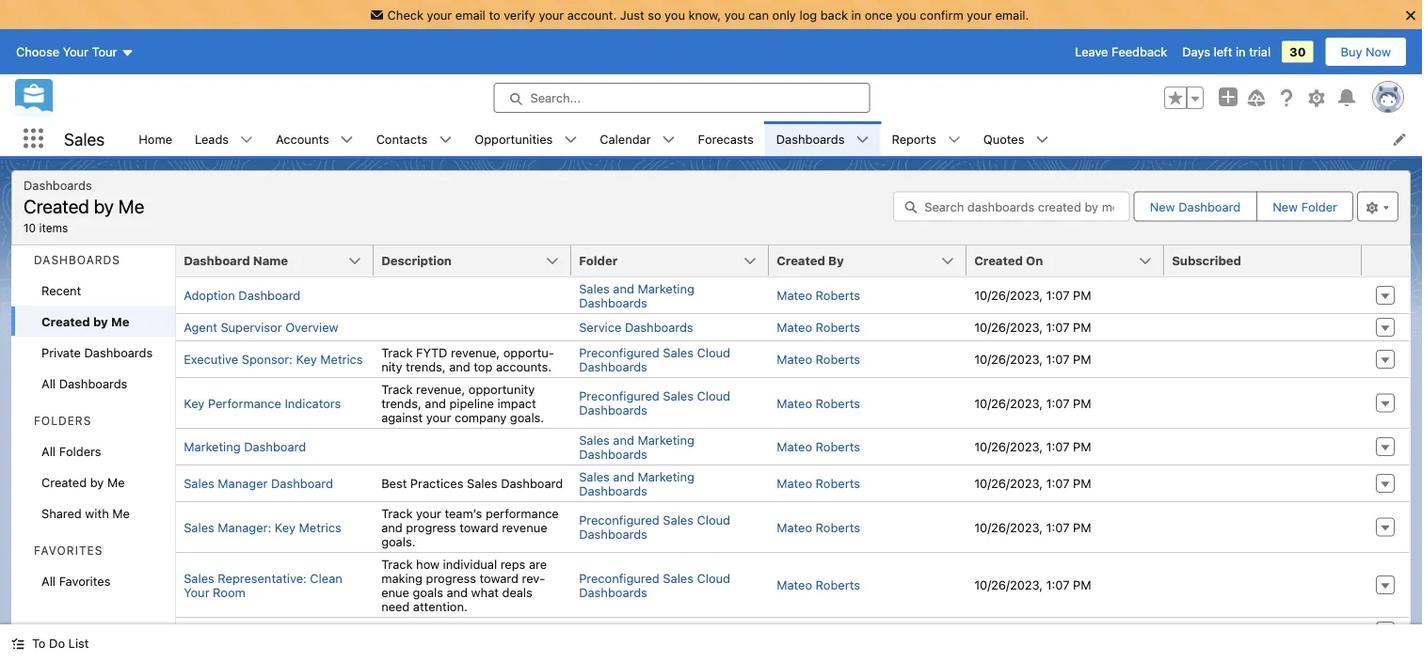 Task type: locate. For each thing, give the bounding box(es) containing it.
toward inside track how individual reps are making progress toward revenue goals and what deals need attention.
[[480, 571, 519, 586]]

text default image for opportunities
[[564, 133, 577, 146]]

1 vertical spatial overview
[[288, 625, 341, 639]]

3 mateo roberts from the top
[[777, 353, 860, 367]]

all dashboards link
[[11, 368, 175, 399]]

6 mateo roberts from the top
[[777, 477, 860, 491]]

buy now
[[1341, 45, 1391, 59]]

3 10/26/2023, from the top
[[975, 353, 1043, 367]]

1 vertical spatial revenue,
[[416, 382, 465, 396]]

text default image left reports link in the right top of the page
[[856, 133, 869, 146]]

text default image for accounts
[[340, 133, 354, 146]]

1 vertical spatial created by me link
[[11, 467, 175, 498]]

service executive overview
[[184, 625, 341, 639]]

10/26/2023, 1:07 pm inside cell
[[975, 625, 1092, 639]]

sales and marketing dashboards for sales manager dashboard
[[579, 470, 695, 498]]

created by cell
[[769, 246, 978, 278]]

preconfigured for revenue
[[579, 571, 660, 586]]

mateo roberts link for agent supervisor overview
[[777, 321, 860, 335]]

items
[[39, 221, 68, 234]]

shared
[[41, 506, 82, 521]]

3 mateo roberts link from the top
[[777, 353, 860, 367]]

3 track from the top
[[381, 506, 413, 521]]

key right manager:
[[275, 521, 296, 535]]

1 all from the top
[[41, 377, 56, 391]]

and inside track revenue, opportunity trends, and pipeline impact against your company goals.
[[425, 396, 446, 410]]

0 vertical spatial service dashboards
[[579, 321, 693, 335]]

text default image inside quotes list item
[[1036, 133, 1049, 146]]

roberts for key performance indicators
[[816, 396, 860, 410]]

1 10/26/2023, 1:07 pm from the top
[[975, 289, 1092, 303]]

created left by
[[777, 254, 825, 268]]

executive
[[184, 353, 238, 367], [230, 625, 284, 639]]

dashboards inside list item
[[776, 132, 845, 146]]

trends, down fytd
[[381, 396, 422, 410]]

mateo roberts link for sales manager dashboard
[[777, 477, 860, 491]]

2 horizontal spatial key
[[296, 353, 317, 367]]

7 10/26/2023, 1:07 pm from the top
[[975, 521, 1092, 535]]

1 horizontal spatial key
[[275, 521, 296, 535]]

created by me for with
[[41, 475, 125, 490]]

1 horizontal spatial new
[[1273, 200, 1298, 214]]

1 vertical spatial folders
[[59, 444, 101, 458]]

text default image inside contacts list item
[[439, 133, 452, 146]]

sales
[[64, 129, 105, 149], [579, 281, 610, 296], [663, 345, 694, 360], [663, 389, 694, 403], [579, 433, 610, 447], [579, 470, 610, 484], [184, 477, 214, 491], [467, 477, 498, 491], [663, 514, 694, 528], [184, 521, 214, 535], [184, 571, 214, 586], [663, 571, 694, 586]]

all for all folders
[[41, 444, 56, 458]]

10/26/2023, 1:07 pm cell
[[967, 618, 1165, 645]]

1:07 for key performance indicators
[[1046, 396, 1070, 410]]

your
[[63, 45, 89, 59], [184, 586, 210, 600]]

key
[[296, 353, 317, 367], [184, 396, 205, 410], [275, 521, 296, 535]]

favorites up all favorites
[[34, 545, 103, 558]]

you right once
[[896, 8, 917, 22]]

2 10/26/2023, 1:07 pm from the top
[[975, 321, 1092, 335]]

revenue, right fytd
[[451, 345, 500, 360]]

1 vertical spatial revenue
[[381, 571, 545, 600]]

goals. up the making
[[381, 535, 416, 549]]

adoption dashboard link
[[184, 289, 301, 303]]

10/26/2023, for sales manager: key metrics
[[975, 521, 1043, 535]]

me up private dashboards
[[111, 314, 129, 329]]

4 1:07 from the top
[[1046, 396, 1070, 410]]

2 vertical spatial sales and marketing dashboards link
[[579, 470, 695, 498]]

and inside track how individual reps are making progress toward revenue goals and what deals need attention.
[[447, 586, 468, 600]]

2 vertical spatial by
[[90, 475, 104, 490]]

dashboards list item
[[765, 121, 881, 156]]

overview down "clean"
[[288, 625, 341, 639]]

8 roberts from the top
[[816, 578, 860, 593]]

0 horizontal spatial key
[[184, 396, 205, 410]]

3 10/26/2023, 1:07 pm from the top
[[975, 353, 1092, 367]]

1 new from the left
[[1150, 200, 1175, 214]]

executive sponsor: key metrics link
[[184, 353, 363, 367]]

0 vertical spatial folder
[[1302, 200, 1338, 214]]

service dashboards
[[579, 321, 693, 335], [579, 625, 693, 639]]

impact
[[497, 396, 536, 410]]

text default image right calendar
[[662, 133, 676, 146]]

1 vertical spatial sales and marketing dashboards
[[579, 433, 695, 461]]

opportunity up pipeline
[[381, 345, 554, 374]]

trial
[[1249, 45, 1271, 59]]

created by me link up private dashboards
[[11, 306, 175, 337]]

2 new from the left
[[1273, 200, 1298, 214]]

Search dashboards created by me... text field
[[894, 192, 1130, 222]]

sales and marketing dashboards for marketing dashboard
[[579, 433, 695, 461]]

text default image inside calendar list item
[[662, 133, 676, 146]]

subscribed
[[1172, 254, 1242, 268]]

executive down the agent
[[184, 353, 238, 367]]

1 horizontal spatial goals.
[[510, 410, 544, 425]]

0 vertical spatial metrics
[[320, 353, 363, 367]]

created by me link
[[11, 306, 175, 337], [11, 467, 175, 498]]

2 mateo from the top
[[777, 321, 812, 335]]

me for dashboards's created by me 'link'
[[111, 314, 129, 329]]

pm for key performance indicators
[[1073, 396, 1092, 410]]

0 horizontal spatial new
[[1150, 200, 1175, 214]]

folder up subscribed cell
[[1302, 200, 1338, 214]]

your inside popup button
[[63, 45, 89, 59]]

0 horizontal spatial your
[[63, 45, 89, 59]]

1 vertical spatial all
[[41, 444, 56, 458]]

pm for marketing dashboard
[[1073, 440, 1092, 454]]

3 cloud from the top
[[697, 514, 731, 528]]

text default image right leads
[[240, 133, 253, 146]]

9 pm from the top
[[1073, 625, 1092, 639]]

roberts for agent supervisor overview
[[816, 321, 860, 335]]

2 horizontal spatial you
[[896, 8, 917, 22]]

dashboard up sales manager dashboard "link"
[[244, 440, 306, 454]]

roberts for marketing dashboard
[[816, 440, 860, 454]]

created by me link up with
[[11, 467, 175, 498]]

10/26/2023,
[[975, 289, 1043, 303], [975, 321, 1043, 335], [975, 353, 1043, 367], [975, 396, 1043, 410], [975, 440, 1043, 454], [975, 477, 1043, 491], [975, 521, 1043, 535], [975, 578, 1043, 593], [975, 625, 1043, 639]]

your right against
[[426, 410, 451, 425]]

created up shared
[[41, 475, 87, 490]]

3 pm from the top
[[1073, 353, 1092, 367]]

3 preconfigured from the top
[[579, 514, 660, 528]]

you left can
[[725, 8, 745, 22]]

trends, inside track revenue, opportunity trends, and pipeline impact against your company goals.
[[381, 396, 422, 410]]

8 10/26/2023, from the top
[[975, 578, 1043, 593]]

3 sales and marketing dashboards from the top
[[579, 470, 695, 498]]

making
[[381, 571, 423, 586]]

track inside track revenue, opportunity trends, and pipeline impact against your company goals.
[[381, 382, 413, 396]]

sales and marketing dashboards link for sales manager dashboard
[[579, 470, 695, 498]]

10/26/2023, 1:07 pm for sales representative: clean your room
[[975, 578, 1092, 593]]

reports link
[[881, 121, 948, 156]]

1 vertical spatial created by me
[[41, 475, 125, 490]]

track left how
[[381, 557, 413, 571]]

mateo roberts for executive sponsor: key metrics
[[777, 353, 860, 367]]

1 horizontal spatial in
[[1236, 45, 1246, 59]]

4 preconfigured sales cloud dashboards link from the top
[[579, 571, 731, 600]]

9 mateo from the top
[[777, 625, 812, 639]]

me right with
[[112, 506, 130, 521]]

0 vertical spatial revenue
[[502, 521, 547, 535]]

agent supervisor overview link
[[184, 321, 339, 335]]

sales manager dashboard
[[184, 477, 333, 491]]

track revenue, opportunity trends, and pipeline impact against your company goals.
[[381, 382, 544, 425]]

your inside track revenue, opportunity trends, and pipeline impact against your company goals.
[[426, 410, 451, 425]]

8 pm from the top
[[1073, 578, 1092, 593]]

5 10/26/2023, from the top
[[975, 440, 1043, 454]]

1 text default image from the left
[[439, 133, 452, 146]]

executive down sales representative: clean your room "link"
[[230, 625, 284, 639]]

4 roberts from the top
[[816, 396, 860, 410]]

sales representative: clean your room
[[184, 571, 342, 600]]

10/26/2023, 1:07 pm for sales manager dashboard
[[975, 477, 1092, 491]]

favorites up list
[[59, 574, 111, 588]]

1 vertical spatial toward
[[480, 571, 519, 586]]

pm for sales manager dashboard
[[1073, 477, 1092, 491]]

0 vertical spatial executive
[[184, 353, 238, 367]]

2 you from the left
[[725, 8, 745, 22]]

adoption dashboard
[[184, 289, 301, 303]]

now
[[1366, 45, 1391, 59]]

roberts
[[816, 289, 860, 303], [816, 321, 860, 335], [816, 353, 860, 367], [816, 396, 860, 410], [816, 440, 860, 454], [816, 477, 860, 491], [816, 521, 860, 535], [816, 578, 860, 593], [816, 625, 860, 639]]

key for performance
[[275, 521, 296, 535]]

7 mateo from the top
[[777, 521, 812, 535]]

all
[[41, 377, 56, 391], [41, 444, 56, 458], [41, 574, 56, 588]]

1 vertical spatial progress
[[426, 571, 476, 586]]

pm for agent supervisor overview
[[1073, 321, 1092, 335]]

in
[[851, 8, 861, 22], [1236, 45, 1246, 59]]

dashboard inside new dashboard button
[[1179, 200, 1241, 214]]

your down practices
[[416, 506, 441, 521]]

text default image
[[240, 133, 253, 146], [340, 133, 354, 146], [662, 133, 676, 146], [948, 133, 961, 146], [11, 638, 24, 651]]

3 preconfigured sales cloud dashboards from the top
[[579, 514, 731, 542]]

text default image right reports
[[948, 133, 961, 146]]

2 sales and marketing dashboards link from the top
[[579, 433, 695, 461]]

1 vertical spatial trends,
[[381, 396, 422, 410]]

1 vertical spatial metrics
[[299, 521, 342, 535]]

2 10/26/2023, from the top
[[975, 321, 1043, 335]]

folders up shared with me
[[59, 444, 101, 458]]

all for all dashboards
[[41, 377, 56, 391]]

attention.
[[413, 600, 468, 614]]

cell
[[1165, 278, 1362, 313], [374, 313, 572, 341], [1165, 313, 1362, 341], [1165, 341, 1362, 377], [1165, 377, 1362, 428], [374, 428, 572, 465], [1165, 428, 1362, 465], [1165, 465, 1362, 502], [1165, 502, 1362, 553], [1165, 553, 1362, 618], [374, 618, 572, 645], [1165, 618, 1362, 645]]

track left fytd
[[381, 345, 413, 360]]

in right left
[[1236, 45, 1246, 59]]

quotes list item
[[972, 121, 1060, 156]]

0 horizontal spatial you
[[665, 8, 685, 22]]

goals. right "company" at the left of the page
[[510, 410, 544, 425]]

by for recent
[[93, 314, 108, 329]]

sales and marketing dashboards link for marketing dashboard
[[579, 433, 695, 461]]

created by
[[777, 254, 844, 268]]

all up "to do list" button
[[41, 574, 56, 588]]

text default image right quotes on the right
[[1036, 133, 1049, 146]]

9 10/26/2023, from the top
[[975, 625, 1043, 639]]

7 mateo roberts link from the top
[[777, 521, 860, 535]]

folder cell
[[572, 246, 781, 278]]

3 roberts from the top
[[816, 353, 860, 367]]

10/26/2023, 1:07 pm for sales manager: key metrics
[[975, 521, 1092, 535]]

2 sales and marketing dashboards from the top
[[579, 433, 695, 461]]

service inside service dashboards cell
[[579, 625, 622, 639]]

your left room at the bottom
[[184, 586, 210, 600]]

you right so
[[665, 8, 685, 22]]

folders
[[34, 415, 92, 428], [59, 444, 101, 458]]

0 vertical spatial sales and marketing dashboards
[[579, 281, 695, 310]]

8 1:07 from the top
[[1046, 578, 1070, 593]]

2 preconfigured sales cloud dashboards from the top
[[579, 389, 731, 418]]

1 mateo from the top
[[777, 289, 812, 303]]

agent
[[184, 321, 217, 335]]

1 created by me from the top
[[41, 314, 129, 329]]

2 mateo roberts from the top
[[777, 321, 860, 335]]

0 vertical spatial created by me link
[[11, 306, 175, 337]]

track
[[381, 345, 413, 360], [381, 382, 413, 396], [381, 506, 413, 521], [381, 557, 413, 571]]

opportunities link
[[463, 121, 564, 156]]

new up 'subscribed' on the top of page
[[1150, 200, 1175, 214]]

preconfigured sales cloud dashboards
[[579, 345, 731, 374], [579, 389, 731, 418], [579, 514, 731, 542], [579, 571, 731, 600]]

roberts for sales manager: key metrics
[[816, 521, 860, 535]]

0 horizontal spatial in
[[851, 8, 861, 22]]

dashboards inside dashboards created by me 10 items
[[24, 178, 92, 192]]

goals. inside track revenue, opportunity trends, and pipeline impact against your company goals.
[[510, 410, 544, 425]]

0 vertical spatial folders
[[34, 415, 92, 428]]

buy now button
[[1325, 37, 1407, 67]]

overview
[[285, 321, 339, 335], [288, 625, 341, 639]]

8 mateo roberts from the top
[[777, 578, 860, 593]]

6 10/26/2023, from the top
[[975, 477, 1043, 491]]

0 vertical spatial overview
[[285, 321, 339, 335]]

text default image for leads
[[240, 133, 253, 146]]

0 vertical spatial goals.
[[510, 410, 544, 425]]

metrics up "clean"
[[299, 521, 342, 535]]

quotes
[[984, 132, 1025, 146]]

your left tour
[[63, 45, 89, 59]]

text default image inside opportunities list item
[[564, 133, 577, 146]]

toward inside track your team's performance and progress toward revenue goals.
[[460, 521, 499, 535]]

created up items at left
[[24, 195, 89, 217]]

1 1:07 from the top
[[1046, 289, 1070, 303]]

6 roberts from the top
[[816, 477, 860, 491]]

2 cloud from the top
[[697, 389, 731, 403]]

1 vertical spatial your
[[184, 586, 210, 600]]

3 sales and marketing dashboards link from the top
[[579, 470, 695, 498]]

4 mateo roberts from the top
[[777, 396, 860, 410]]

0 vertical spatial revenue,
[[451, 345, 500, 360]]

subscribed button
[[1165, 246, 1362, 276]]

revenue, down fytd
[[416, 382, 465, 396]]

10/26/2023, 1:07 pm for agent supervisor overview
[[975, 321, 1092, 335]]

list
[[127, 121, 1422, 156]]

cloud for goals.
[[697, 514, 731, 528]]

folder up service dashboards link
[[579, 254, 618, 268]]

me inside shared with me link
[[112, 506, 130, 521]]

8 mateo roberts link from the top
[[777, 578, 860, 593]]

2 created by me link from the top
[[11, 467, 175, 498]]

7 roberts from the top
[[816, 521, 860, 535]]

dashboard
[[1179, 200, 1241, 214], [184, 254, 250, 268], [238, 289, 301, 303], [244, 440, 306, 454], [271, 477, 333, 491], [501, 477, 563, 491]]

10/26/2023, 1:07 pm for key performance indicators
[[975, 396, 1092, 410]]

preconfigured sales cloud dashboards for your
[[579, 389, 731, 418]]

pm for sales manager: key metrics
[[1073, 521, 1092, 535]]

dashboard name cell
[[176, 246, 385, 278]]

4 pm from the top
[[1073, 396, 1092, 410]]

mateo roberts cell
[[769, 618, 967, 645]]

created by me up shared with me
[[41, 475, 125, 490]]

4 preconfigured from the top
[[579, 571, 660, 586]]

6 mateo from the top
[[777, 477, 812, 491]]

all up shared
[[41, 444, 56, 458]]

service for service dashboards link
[[579, 321, 622, 335]]

2 track from the top
[[381, 382, 413, 396]]

verify
[[504, 8, 536, 22]]

3 preconfigured sales cloud dashboards link from the top
[[579, 514, 731, 542]]

5 mateo from the top
[[777, 440, 812, 454]]

7 mateo roberts from the top
[[777, 521, 860, 535]]

4 10/26/2023, 1:07 pm from the top
[[975, 396, 1092, 410]]

mateo roberts for marketing dashboard
[[777, 440, 860, 454]]

mateo for sales manager dashboard
[[777, 477, 812, 491]]

leave feedback link
[[1075, 45, 1168, 59]]

goals
[[413, 586, 443, 600]]

0 vertical spatial toward
[[460, 521, 499, 535]]

sales representative: clean your room link
[[184, 571, 342, 600]]

individual
[[443, 557, 497, 571]]

text default image right accounts
[[340, 133, 354, 146]]

4 cloud from the top
[[697, 571, 731, 586]]

created by me link for with
[[11, 467, 175, 498]]

10/26/2023, for sales manager dashboard
[[975, 477, 1043, 491]]

to do list button
[[0, 625, 100, 663]]

pm
[[1073, 289, 1092, 303], [1073, 321, 1092, 335], [1073, 353, 1092, 367], [1073, 396, 1092, 410], [1073, 440, 1092, 454], [1073, 477, 1092, 491], [1073, 521, 1092, 535], [1073, 578, 1092, 593], [1073, 625, 1092, 639]]

0 vertical spatial progress
[[406, 521, 456, 535]]

0 vertical spatial all
[[41, 377, 56, 391]]

0 vertical spatial by
[[94, 195, 114, 217]]

list containing home
[[127, 121, 1422, 156]]

track down best
[[381, 506, 413, 521]]

6 10/26/2023, 1:07 pm from the top
[[975, 477, 1092, 491]]

2 vertical spatial sales and marketing dashboards
[[579, 470, 695, 498]]

text default image right contacts
[[439, 133, 452, 146]]

1:07 for sales representative: clean your room
[[1046, 578, 1070, 593]]

trends, up track revenue, opportunity trends, and pipeline impact against your company goals.
[[406, 360, 446, 374]]

sales manager: key metrics
[[184, 521, 342, 535]]

1 vertical spatial sales and marketing dashboards link
[[579, 433, 695, 461]]

9 roberts from the top
[[816, 625, 860, 639]]

service dashboards inside service dashboards cell
[[579, 625, 693, 639]]

mateo for sales representative: clean your room
[[777, 578, 812, 593]]

cloud for your
[[697, 389, 731, 403]]

0 vertical spatial trends,
[[406, 360, 446, 374]]

3 text default image from the left
[[856, 133, 869, 146]]

choose your tour
[[16, 45, 117, 59]]

mateo roberts for sales manager dashboard
[[777, 477, 860, 491]]

1 vertical spatial key
[[184, 396, 205, 410]]

2 preconfigured sales cloud dashboards link from the top
[[579, 389, 731, 418]]

metrics
[[320, 353, 363, 367], [299, 521, 342, 535]]

mateo roberts inside mateo roberts cell
[[777, 625, 860, 639]]

9 10/26/2023, 1:07 pm from the top
[[975, 625, 1092, 639]]

7 1:07 from the top
[[1046, 521, 1070, 535]]

4 track from the top
[[381, 557, 413, 571]]

performance
[[208, 396, 281, 410]]

room
[[213, 586, 246, 600]]

text default image left to
[[11, 638, 24, 651]]

preconfigured sales cloud dashboards link for revenue
[[579, 571, 731, 600]]

1 service dashboards from the top
[[579, 321, 693, 335]]

created by me down recent link
[[41, 314, 129, 329]]

key left 'performance'
[[184, 396, 205, 410]]

track fytd revenue, opportunity trends, and top accounts. grid
[[176, 246, 1409, 663]]

track inside track how individual reps are making progress toward revenue goals and what deals need attention.
[[381, 557, 413, 571]]

description button
[[374, 246, 572, 276]]

once
[[865, 8, 893, 22]]

text default image inside the accounts 'list item'
[[340, 133, 354, 146]]

9 1:07 from the top
[[1046, 625, 1070, 639]]

executive sponsor: key metrics
[[184, 353, 363, 367]]

2 roberts from the top
[[816, 321, 860, 335]]

1 created by me link from the top
[[11, 306, 175, 337]]

0 horizontal spatial goals.
[[381, 535, 416, 549]]

1 horizontal spatial your
[[184, 586, 210, 600]]

1:07 inside cell
[[1046, 625, 1070, 639]]

me up with
[[107, 475, 125, 490]]

key right 'sponsor:'
[[296, 353, 317, 367]]

2 1:07 from the top
[[1046, 321, 1070, 335]]

mateo for agent supervisor overview
[[777, 321, 812, 335]]

dashboard up adoption
[[184, 254, 250, 268]]

track for revenue
[[381, 557, 413, 571]]

2 text default image from the left
[[564, 133, 577, 146]]

6 pm from the top
[[1073, 477, 1092, 491]]

text default image inside reports list item
[[948, 133, 961, 146]]

trends,
[[406, 360, 446, 374], [381, 396, 422, 410]]

text default image down search...
[[564, 133, 577, 146]]

leads list item
[[184, 121, 265, 156]]

text default image
[[439, 133, 452, 146], [564, 133, 577, 146], [856, 133, 869, 146], [1036, 133, 1049, 146]]

7 10/26/2023, from the top
[[975, 521, 1043, 535]]

1 vertical spatial service dashboards
[[579, 625, 693, 639]]

1 preconfigured from the top
[[579, 345, 660, 360]]

all inside "link"
[[41, 574, 56, 588]]

1 vertical spatial in
[[1236, 45, 1246, 59]]

1 roberts from the top
[[816, 289, 860, 303]]

roberts for executive sponsor: key metrics
[[816, 353, 860, 367]]

1 vertical spatial by
[[93, 314, 108, 329]]

1 vertical spatial goals.
[[381, 535, 416, 549]]

0 vertical spatial your
[[63, 45, 89, 59]]

left
[[1214, 45, 1233, 59]]

text default image for contacts
[[439, 133, 452, 146]]

opportunity down top
[[469, 382, 535, 396]]

5 mateo roberts from the top
[[777, 440, 860, 454]]

revenue, inside track fytd revenue, opportunity trends, and top accounts.
[[451, 345, 500, 360]]

choose
[[16, 45, 59, 59]]

manager
[[218, 477, 268, 491]]

preconfigured
[[579, 345, 660, 360], [579, 389, 660, 403], [579, 514, 660, 528], [579, 571, 660, 586]]

5 roberts from the top
[[816, 440, 860, 454]]

track inside track your team's performance and progress toward revenue goals.
[[381, 506, 413, 521]]

overview up executive sponsor: key metrics link
[[285, 321, 339, 335]]

new for new dashboard
[[1150, 200, 1175, 214]]

created
[[24, 195, 89, 217], [777, 254, 825, 268], [975, 254, 1023, 268], [41, 314, 90, 329], [41, 475, 87, 490]]

0 horizontal spatial folder
[[579, 254, 618, 268]]

home link
[[127, 121, 184, 156]]

metrics up indicators
[[320, 353, 363, 367]]

10/26/2023, 1:07 pm for executive sponsor: key metrics
[[975, 353, 1092, 367]]

2 mateo roberts link from the top
[[777, 321, 860, 335]]

progress up attention. on the bottom left of page
[[426, 571, 476, 586]]

0 vertical spatial key
[[296, 353, 317, 367]]

progress up how
[[406, 521, 456, 535]]

mateo roberts for sales representative: clean your room
[[777, 578, 860, 593]]

3 mateo from the top
[[777, 353, 812, 367]]

feedback
[[1112, 45, 1168, 59]]

2 vertical spatial key
[[275, 521, 296, 535]]

0 vertical spatial sales and marketing dashboards link
[[579, 281, 695, 310]]

dashboard up 'subscribed' on the top of page
[[1179, 200, 1241, 214]]

10/26/2023, for sales representative: clean your room
[[975, 578, 1043, 593]]

service dashboards link
[[579, 321, 693, 335]]

2 preconfigured from the top
[[579, 389, 660, 403]]

text default image for dashboards
[[856, 133, 869, 146]]

new up subscribed cell
[[1273, 200, 1298, 214]]

group
[[1165, 87, 1204, 109]]

and inside track your team's performance and progress toward revenue goals.
[[381, 521, 403, 535]]

folders up all folders
[[34, 415, 92, 428]]

10/26/2023, for agent supervisor overview
[[975, 321, 1043, 335]]

5 10/26/2023, 1:07 pm from the top
[[975, 440, 1092, 454]]

accounts list item
[[265, 121, 365, 156]]

track fytd revenue, opportunity trends, and top accounts.
[[381, 345, 554, 374]]

days left in trial
[[1183, 45, 1271, 59]]

marketing dashboard
[[184, 440, 306, 454]]

dashboards
[[776, 132, 845, 146], [24, 178, 92, 192], [34, 254, 120, 267], [579, 296, 648, 310], [625, 321, 693, 335], [84, 345, 153, 360], [579, 360, 648, 374], [59, 377, 127, 391], [579, 403, 648, 418], [579, 447, 648, 461], [579, 484, 648, 498], [579, 528, 648, 542], [579, 586, 648, 600], [625, 625, 693, 639]]

2 created by me from the top
[[41, 475, 125, 490]]

7 pm from the top
[[1073, 521, 1092, 535]]

1 track from the top
[[381, 345, 413, 360]]

new dashboard
[[1150, 200, 1241, 214]]

1 vertical spatial favorites
[[59, 574, 111, 588]]

2 vertical spatial all
[[41, 574, 56, 588]]

4 preconfigured sales cloud dashboards from the top
[[579, 571, 731, 600]]

in right back on the right top of the page
[[851, 8, 861, 22]]

text default image inside dashboards list item
[[856, 133, 869, 146]]

0 vertical spatial created by me
[[41, 314, 129, 329]]

text default image inside leads list item
[[240, 133, 253, 146]]

6 1:07 from the top
[[1046, 477, 1070, 491]]

4 10/26/2023, from the top
[[975, 396, 1043, 410]]

1 vertical spatial opportunity
[[469, 382, 535, 396]]

roberts inside cell
[[816, 625, 860, 639]]

favorites inside "link"
[[59, 574, 111, 588]]

track up against
[[381, 382, 413, 396]]

key for opportunity
[[296, 353, 317, 367]]

5 pm from the top
[[1073, 440, 1092, 454]]

1:07 for sales manager dashboard
[[1046, 477, 1070, 491]]

preconfigured sales cloud dashboards link
[[579, 345, 731, 374], [579, 389, 731, 418], [579, 514, 731, 542], [579, 571, 731, 600]]

created left on
[[975, 254, 1023, 268]]

8 10/26/2023, 1:07 pm from the top
[[975, 578, 1092, 593]]

me down home
[[118, 195, 144, 217]]

1 vertical spatial folder
[[579, 254, 618, 268]]

1 horizontal spatial you
[[725, 8, 745, 22]]

2 all from the top
[[41, 444, 56, 458]]

8 mateo from the top
[[777, 578, 812, 593]]

4 text default image from the left
[[1036, 133, 1049, 146]]

1:07
[[1046, 289, 1070, 303], [1046, 321, 1070, 335], [1046, 353, 1070, 367], [1046, 396, 1070, 410], [1046, 440, 1070, 454], [1046, 477, 1070, 491], [1046, 521, 1070, 535], [1046, 578, 1070, 593], [1046, 625, 1070, 639]]

track for your
[[381, 382, 413, 396]]

all down private
[[41, 377, 56, 391]]



Task type: vqa. For each thing, say whether or not it's contained in the screenshot.


Task type: describe. For each thing, give the bounding box(es) containing it.
choose your tour button
[[15, 37, 135, 67]]

check
[[388, 8, 424, 22]]

private
[[41, 345, 81, 360]]

confirm
[[920, 8, 964, 22]]

new folder
[[1273, 200, 1338, 214]]

folder inside "cell"
[[579, 254, 618, 268]]

need
[[381, 600, 410, 614]]

all dashboards
[[41, 377, 127, 391]]

pipeline
[[449, 396, 494, 410]]

know,
[[689, 8, 721, 22]]

all folders
[[41, 444, 101, 458]]

10/26/2023, inside 10/26/2023, 1:07 pm cell
[[975, 625, 1043, 639]]

opportunities
[[475, 132, 553, 146]]

1:07 for executive sponsor: key metrics
[[1046, 353, 1070, 367]]

cloud for revenue
[[697, 571, 731, 586]]

list
[[68, 637, 89, 651]]

metrics for opportunity
[[320, 353, 363, 367]]

dashboard up agent supervisor overview link
[[238, 289, 301, 303]]

track how individual reps are making progress toward revenue goals and what deals need attention.
[[381, 557, 547, 614]]

revenue inside track how individual reps are making progress toward revenue goals and what deals need attention.
[[381, 571, 545, 600]]

created by me link for dashboards
[[11, 306, 175, 337]]

text default image inside "to do list" button
[[11, 638, 24, 651]]

created on
[[975, 254, 1043, 268]]

best
[[381, 477, 407, 491]]

fytd
[[416, 345, 448, 360]]

your left email
[[427, 8, 452, 22]]

10/26/2023, for executive sponsor: key metrics
[[975, 353, 1043, 367]]

1:07 for marketing dashboard
[[1046, 440, 1070, 454]]

actions cell
[[1362, 246, 1409, 278]]

email.
[[996, 8, 1029, 22]]

by inside dashboards created by me 10 items
[[94, 195, 114, 217]]

all favorites link
[[11, 566, 175, 597]]

preconfigured for your
[[579, 389, 660, 403]]

leads
[[195, 132, 229, 146]]

0 vertical spatial opportunity
[[381, 345, 554, 374]]

metrics for performance
[[299, 521, 342, 535]]

preconfigured sales cloud dashboards for goals.
[[579, 514, 731, 542]]

dashboards link
[[765, 121, 856, 156]]

actions image
[[1362, 246, 1409, 276]]

reports
[[892, 132, 936, 146]]

to
[[32, 637, 46, 651]]

0 vertical spatial in
[[851, 8, 861, 22]]

name
[[253, 254, 288, 268]]

dashboard inside "dashboard name" button
[[184, 254, 250, 268]]

search...
[[530, 91, 581, 105]]

mateo roberts link for marketing dashboard
[[777, 440, 860, 454]]

10/26/2023, for marketing dashboard
[[975, 440, 1043, 454]]

subscribed cell
[[1165, 246, 1374, 278]]

mateo roberts for sales manager: key metrics
[[777, 521, 860, 535]]

by for all folders
[[90, 475, 104, 490]]

your right verify
[[539, 8, 564, 22]]

dashboards inside cell
[[625, 625, 693, 639]]

mateo for key performance indicators
[[777, 396, 812, 410]]

preconfigured sales cloud dashboards for revenue
[[579, 571, 731, 600]]

revenue inside track your team's performance and progress toward revenue goals.
[[502, 521, 547, 535]]

text default image for reports
[[948, 133, 961, 146]]

reps
[[501, 557, 526, 571]]

mateo roberts for agent supervisor overview
[[777, 321, 860, 335]]

dashboard up sales manager: key metrics link
[[271, 477, 333, 491]]

new folder button
[[1257, 192, 1354, 222]]

created by me for dashboards
[[41, 314, 129, 329]]

me inside dashboards created by me 10 items
[[118, 195, 144, 217]]

practices
[[410, 477, 464, 491]]

3 you from the left
[[896, 8, 917, 22]]

accounts
[[276, 132, 329, 146]]

leave feedback
[[1075, 45, 1168, 59]]

how
[[416, 557, 440, 571]]

10/26/2023, 1:07 pm for marketing dashboard
[[975, 440, 1092, 454]]

sales inside sales representative: clean your room
[[184, 571, 214, 586]]

service dashboards for service dashboards link
[[579, 321, 693, 335]]

calendar
[[600, 132, 651, 146]]

mateo roberts link for executive sponsor: key metrics
[[777, 353, 860, 367]]

service for service dashboards cell at bottom
[[579, 625, 622, 639]]

created on cell
[[967, 246, 1176, 278]]

contacts list item
[[365, 121, 463, 156]]

opportunity inside track revenue, opportunity trends, and pipeline impact against your company goals.
[[469, 382, 535, 396]]

30
[[1290, 45, 1306, 59]]

text default image for quotes
[[1036, 133, 1049, 146]]

1 mateo roberts link from the top
[[777, 289, 860, 303]]

search... button
[[494, 83, 870, 113]]

by
[[829, 254, 844, 268]]

mateo for executive sponsor: key metrics
[[777, 353, 812, 367]]

me for created by me 'link' associated with with
[[107, 475, 125, 490]]

check your email to verify your account. just so you know, you can only log back in once you confirm your email.
[[388, 8, 1029, 22]]

1 vertical spatial executive
[[230, 625, 284, 639]]

dashboard name
[[184, 254, 288, 268]]

pm for executive sponsor: key metrics
[[1073, 353, 1092, 367]]

mateo for marketing dashboard
[[777, 440, 812, 454]]

all for all favorites
[[41, 574, 56, 588]]

clean
[[310, 571, 342, 586]]

created down recent
[[41, 314, 90, 329]]

only
[[772, 8, 796, 22]]

me for shared with me link
[[112, 506, 130, 521]]

and inside track fytd revenue, opportunity trends, and top accounts.
[[449, 360, 470, 374]]

what
[[471, 586, 499, 600]]

1 preconfigured sales cloud dashboards from the top
[[579, 345, 731, 374]]

revenue, inside track revenue, opportunity trends, and pipeline impact against your company goals.
[[416, 382, 465, 396]]

performance
[[486, 506, 559, 521]]

account.
[[567, 8, 617, 22]]

created inside 'cell'
[[777, 254, 825, 268]]

best practices sales dashboard
[[381, 477, 563, 491]]

10
[[24, 221, 36, 234]]

1:07 for agent supervisor overview
[[1046, 321, 1070, 335]]

are
[[529, 557, 547, 571]]

private dashboards
[[41, 345, 153, 360]]

0 vertical spatial favorites
[[34, 545, 103, 558]]

back
[[821, 8, 848, 22]]

can
[[749, 8, 769, 22]]

manager:
[[218, 521, 271, 535]]

preconfigured sales cloud dashboards link for your
[[579, 389, 731, 418]]

recent link
[[11, 275, 175, 306]]

10/26/2023, for key performance indicators
[[975, 396, 1043, 410]]

1 sales and marketing dashboards from the top
[[579, 281, 695, 310]]

your inside track your team's performance and progress toward revenue goals.
[[416, 506, 441, 521]]

your left the email.
[[967, 8, 992, 22]]

adoption
[[184, 289, 235, 303]]

representative:
[[218, 571, 307, 586]]

overview for service executive overview
[[288, 625, 341, 639]]

1 cloud from the top
[[697, 345, 731, 360]]

created inside cell
[[975, 254, 1023, 268]]

preconfigured for goals.
[[579, 514, 660, 528]]

text default image for calendar
[[662, 133, 676, 146]]

service dashboards cell
[[572, 618, 769, 645]]

1 mateo roberts from the top
[[777, 289, 860, 303]]

1 preconfigured sales cloud dashboards link from the top
[[579, 345, 731, 374]]

calendar list item
[[589, 121, 687, 156]]

1 horizontal spatial folder
[[1302, 200, 1338, 214]]

home
[[139, 132, 172, 146]]

1 you from the left
[[665, 8, 685, 22]]

company
[[455, 410, 507, 425]]

your inside sales representative: clean your room
[[184, 586, 210, 600]]

goals. inside track your team's performance and progress toward revenue goals.
[[381, 535, 416, 549]]

created by button
[[769, 246, 967, 276]]

just
[[620, 8, 644, 22]]

mateo roberts link for sales manager: key metrics
[[777, 521, 860, 535]]

1:07 for sales manager: key metrics
[[1046, 521, 1070, 535]]

track for goals.
[[381, 506, 413, 521]]

supervisor
[[221, 321, 282, 335]]

service dashboards for service dashboards cell at bottom
[[579, 625, 693, 639]]

roberts for sales manager dashboard
[[816, 477, 860, 491]]

mateo roberts for key performance indicators
[[777, 396, 860, 410]]

on
[[1026, 254, 1043, 268]]

mateo for sales manager: key metrics
[[777, 521, 812, 535]]

pm inside cell
[[1073, 625, 1092, 639]]

with
[[85, 506, 109, 521]]

forecasts
[[698, 132, 754, 146]]

progress inside track your team's performance and progress toward revenue goals.
[[406, 521, 456, 535]]

top
[[474, 360, 493, 374]]

roberts for sales representative: clean your room
[[816, 578, 860, 593]]

preconfigured sales cloud dashboards link for goals.
[[579, 514, 731, 542]]

dashboard up performance in the bottom left of the page
[[501, 477, 563, 491]]

overview for agent supervisor overview
[[285, 321, 339, 335]]

1 10/26/2023, from the top
[[975, 289, 1043, 303]]

mateo roberts link for key performance indicators
[[777, 396, 860, 410]]

buy
[[1341, 45, 1363, 59]]

new dashboard button
[[1135, 193, 1256, 221]]

track inside track fytd revenue, opportunity trends, and top accounts.
[[381, 345, 413, 360]]

trends, inside track fytd revenue, opportunity trends, and top accounts.
[[406, 360, 446, 374]]

leads link
[[184, 121, 240, 156]]

reports list item
[[881, 121, 972, 156]]

against
[[381, 410, 423, 425]]

do
[[49, 637, 65, 651]]

leave
[[1075, 45, 1108, 59]]

folder button
[[572, 246, 769, 276]]

email
[[455, 8, 486, 22]]

tour
[[92, 45, 117, 59]]

sales manager: key metrics link
[[184, 521, 342, 535]]

mateo inside cell
[[777, 625, 812, 639]]

progress inside track how individual reps are making progress toward revenue goals and what deals need attention.
[[426, 571, 476, 586]]

deals
[[502, 586, 533, 600]]

created inside dashboards created by me 10 items
[[24, 195, 89, 217]]

all folders link
[[11, 436, 175, 467]]

description
[[381, 254, 452, 268]]

description cell
[[374, 246, 583, 278]]

1 sales and marketing dashboards link from the top
[[579, 281, 695, 310]]

opportunities list item
[[463, 121, 589, 156]]

pm for sales representative: clean your room
[[1073, 578, 1092, 593]]

1 pm from the top
[[1073, 289, 1092, 303]]

days
[[1183, 45, 1211, 59]]

new for new folder
[[1273, 200, 1298, 214]]



